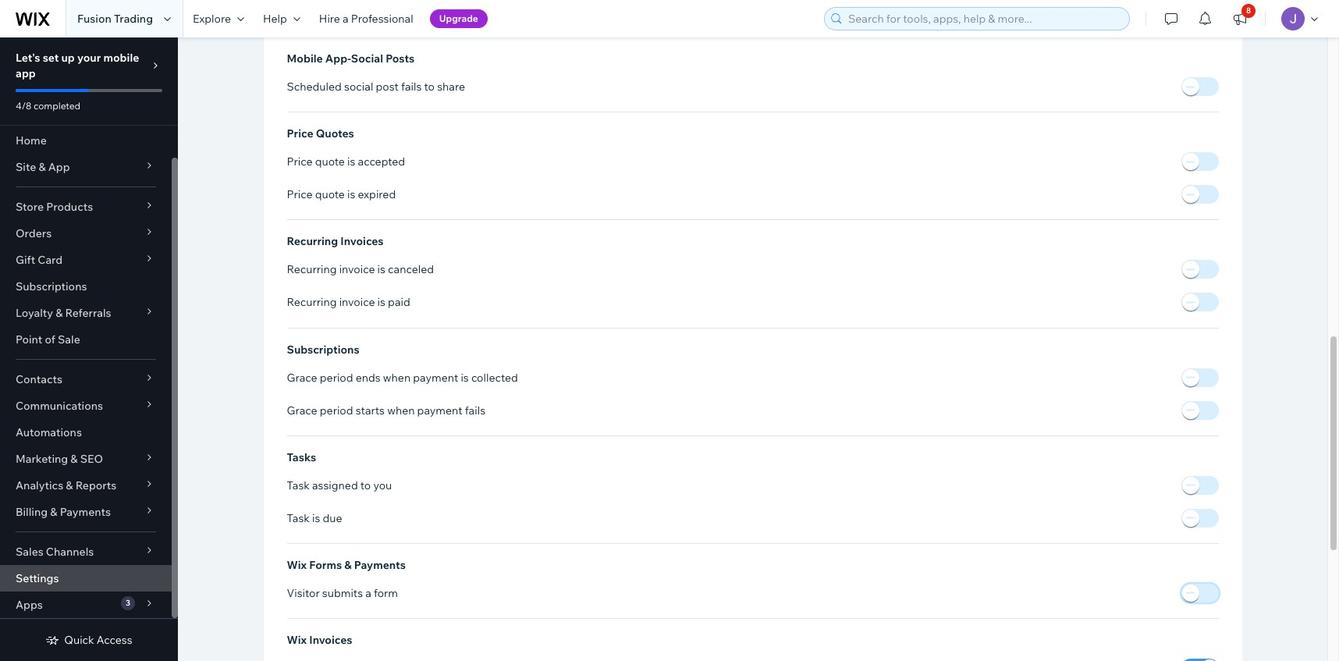 Task type: vqa. For each thing, say whether or not it's contained in the screenshot.
Task assigned to you
yes



Task type: locate. For each thing, give the bounding box(es) containing it.
recurring down price quote is expired
[[287, 235, 338, 249]]

1 vertical spatial invoices
[[309, 633, 352, 647]]

& left reports
[[66, 479, 73, 493]]

fails
[[401, 80, 422, 94], [465, 403, 486, 417]]

when for starts
[[387, 403, 415, 417]]

forms
[[309, 558, 342, 572]]

0 vertical spatial recurring
[[287, 235, 338, 249]]

due
[[323, 511, 342, 525]]

invoice up recurring invoice is paid
[[339, 263, 375, 277]]

0 horizontal spatial fails
[[401, 80, 422, 94]]

is
[[347, 155, 356, 169], [347, 188, 356, 202], [378, 263, 386, 277], [378, 295, 386, 310], [461, 371, 469, 385], [312, 511, 320, 525]]

automations
[[16, 426, 82, 440]]

upgrade
[[439, 12, 478, 24]]

price for price quote is accepted
[[287, 155, 313, 169]]

fusion trading
[[77, 12, 153, 26]]

& right site
[[39, 160, 46, 174]]

task left due
[[287, 511, 310, 525]]

wix left forms
[[287, 558, 307, 572]]

grace
[[287, 371, 317, 385], [287, 403, 317, 417]]

1 task from the top
[[287, 478, 310, 492]]

1 vertical spatial task
[[287, 511, 310, 525]]

1 vertical spatial period
[[320, 403, 353, 417]]

2 vertical spatial price
[[287, 188, 313, 202]]

0 horizontal spatial payments
[[60, 505, 111, 519]]

invoice down recurring invoice is canceled
[[339, 295, 375, 310]]

price left quotes
[[287, 127, 314, 141]]

to left you
[[361, 478, 371, 492]]

help button
[[254, 0, 310, 37]]

analytics & reports button
[[0, 472, 172, 499]]

expired
[[358, 188, 396, 202]]

3 price from the top
[[287, 188, 313, 202]]

wix
[[287, 558, 307, 572], [287, 633, 307, 647]]

when right "starts"
[[387, 403, 415, 417]]

8
[[1247, 5, 1252, 16]]

0 vertical spatial payments
[[60, 505, 111, 519]]

post
[[376, 80, 399, 94]]

& right loyalty
[[56, 306, 63, 320]]

site & app button
[[0, 154, 172, 180]]

1 invoice from the top
[[339, 263, 375, 277]]

grace for grace period ends when payment is collected
[[287, 371, 317, 385]]

of
[[45, 333, 55, 347]]

price down price quote is accepted
[[287, 188, 313, 202]]

is left 'expired'
[[347, 188, 356, 202]]

1 period from the top
[[320, 371, 353, 385]]

fails down collected
[[465, 403, 486, 417]]

subscriptions
[[16, 280, 87, 294], [287, 342, 360, 356]]

wix down visitor
[[287, 633, 307, 647]]

gift card
[[16, 253, 63, 267]]

wix invoices
[[287, 633, 352, 647]]

recurring
[[287, 235, 338, 249], [287, 263, 337, 277], [287, 295, 337, 310]]

fails right post
[[401, 80, 422, 94]]

0 horizontal spatial a
[[343, 12, 349, 26]]

1 vertical spatial invoice
[[339, 295, 375, 310]]

1 grace from the top
[[287, 371, 317, 385]]

quote for accepted
[[315, 155, 345, 169]]

1 recurring from the top
[[287, 235, 338, 249]]

marketing
[[16, 452, 68, 466]]

0 vertical spatial task
[[287, 478, 310, 492]]

2 vertical spatial recurring
[[287, 295, 337, 310]]

subscriptions down "card" at the left top
[[16, 280, 87, 294]]

1 vertical spatial payments
[[354, 558, 406, 572]]

Search for tools, apps, help & more... field
[[844, 8, 1125, 30]]

gift card button
[[0, 247, 172, 273]]

social
[[344, 80, 373, 94]]

task down tasks
[[287, 478, 310, 492]]

2 task from the top
[[287, 511, 310, 525]]

is left canceled at the top left of page
[[378, 263, 386, 277]]

up
[[61, 51, 75, 65]]

2 grace from the top
[[287, 403, 317, 417]]

invoices up recurring invoice is canceled
[[341, 235, 384, 249]]

0 vertical spatial when
[[383, 371, 411, 385]]

1 vertical spatial payment
[[417, 403, 463, 417]]

is for expired
[[347, 188, 356, 202]]

invoice for canceled
[[339, 263, 375, 277]]

payment for fails
[[417, 403, 463, 417]]

4/8 completed
[[16, 100, 81, 112]]

0 vertical spatial to
[[424, 80, 435, 94]]

1 wix from the top
[[287, 558, 307, 572]]

when
[[383, 371, 411, 385], [387, 403, 415, 417]]

2 wix from the top
[[287, 633, 307, 647]]

app
[[16, 66, 36, 80]]

1 horizontal spatial fails
[[465, 403, 486, 417]]

quote down price quote is accepted
[[315, 188, 345, 202]]

period for ends
[[320, 371, 353, 385]]

canceled
[[388, 263, 434, 277]]

let's set up your mobile app
[[16, 51, 139, 80]]

is left paid
[[378, 295, 386, 310]]

1 quote from the top
[[315, 155, 345, 169]]

0 vertical spatial wix
[[287, 558, 307, 572]]

task assigned to you
[[287, 478, 392, 492]]

payments
[[60, 505, 111, 519], [354, 558, 406, 572]]

1 vertical spatial to
[[361, 478, 371, 492]]

8 button
[[1223, 0, 1258, 37]]

recurring invoice is paid
[[287, 295, 410, 310]]

quote down quotes
[[315, 155, 345, 169]]

& right "billing"
[[50, 505, 57, 519]]

1 vertical spatial price
[[287, 155, 313, 169]]

analytics & reports
[[16, 479, 116, 493]]

1 horizontal spatial a
[[366, 586, 371, 600]]

quick access
[[64, 633, 132, 647]]

is left accepted
[[347, 155, 356, 169]]

1 vertical spatial recurring
[[287, 263, 337, 277]]

invoices down visitor submits a form
[[309, 633, 352, 647]]

payment down grace period ends when payment is collected
[[417, 403, 463, 417]]

point
[[16, 333, 42, 347]]

1 vertical spatial wix
[[287, 633, 307, 647]]

0 horizontal spatial subscriptions
[[16, 280, 87, 294]]

subscriptions up "ends"
[[287, 342, 360, 356]]

0 vertical spatial grace
[[287, 371, 317, 385]]

2 price from the top
[[287, 155, 313, 169]]

2 recurring from the top
[[287, 263, 337, 277]]

price down "price quotes" in the top left of the page
[[287, 155, 313, 169]]

apps
[[16, 598, 43, 612]]

recurring down the recurring invoices
[[287, 263, 337, 277]]

payments up form
[[354, 558, 406, 572]]

a left form
[[366, 586, 371, 600]]

0 horizontal spatial to
[[361, 478, 371, 492]]

sale
[[58, 333, 80, 347]]

when right "ends"
[[383, 371, 411, 385]]

0 vertical spatial invoices
[[341, 235, 384, 249]]

to left share on the top left of page
[[424, 80, 435, 94]]

billing & payments button
[[0, 499, 172, 525]]

app
[[48, 160, 70, 174]]

& left seo on the left
[[71, 452, 78, 466]]

contacts button
[[0, 366, 172, 393]]

automations link
[[0, 419, 172, 446]]

period
[[320, 371, 353, 385], [320, 403, 353, 417]]

orders button
[[0, 220, 172, 247]]

task for task assigned to you
[[287, 478, 310, 492]]

period left "ends"
[[320, 371, 353, 385]]

0 vertical spatial fails
[[401, 80, 422, 94]]

card
[[38, 253, 63, 267]]

0 vertical spatial invoice
[[339, 263, 375, 277]]

price
[[287, 127, 314, 141], [287, 155, 313, 169], [287, 188, 313, 202]]

1 horizontal spatial payments
[[354, 558, 406, 572]]

2 invoice from the top
[[339, 295, 375, 310]]

1 vertical spatial subscriptions
[[287, 342, 360, 356]]

seo
[[80, 452, 103, 466]]

sales channels button
[[0, 539, 172, 565]]

1 vertical spatial grace
[[287, 403, 317, 417]]

is for canceled
[[378, 263, 386, 277]]

0 vertical spatial period
[[320, 371, 353, 385]]

grace up tasks
[[287, 403, 317, 417]]

& right forms
[[345, 558, 352, 572]]

1 vertical spatial when
[[387, 403, 415, 417]]

0 vertical spatial price
[[287, 127, 314, 141]]

recurring down recurring invoice is canceled
[[287, 295, 337, 310]]

communications button
[[0, 393, 172, 419]]

2 quote from the top
[[315, 188, 345, 202]]

1 horizontal spatial to
[[424, 80, 435, 94]]

2 period from the top
[[320, 403, 353, 417]]

0 vertical spatial quote
[[315, 155, 345, 169]]

access
[[97, 633, 132, 647]]

task
[[287, 478, 310, 492], [287, 511, 310, 525]]

a right hire
[[343, 12, 349, 26]]

recurring invoice is canceled
[[287, 263, 434, 277]]

grace for grace period starts when payment fails
[[287, 403, 317, 417]]

period for starts
[[320, 403, 353, 417]]

1 vertical spatial quote
[[315, 188, 345, 202]]

sales
[[16, 545, 44, 559]]

& inside "popup button"
[[71, 452, 78, 466]]

payments inside billing & payments dropdown button
[[60, 505, 111, 519]]

payment left collected
[[413, 371, 458, 385]]

0 vertical spatial subscriptions
[[16, 280, 87, 294]]

payments down analytics & reports popup button
[[60, 505, 111, 519]]

3 recurring from the top
[[287, 295, 337, 310]]

wix forms & payments
[[287, 558, 406, 572]]

contacts
[[16, 372, 62, 386]]

1 price from the top
[[287, 127, 314, 141]]

recurring invoices
[[287, 235, 384, 249]]

billing & payments
[[16, 505, 111, 519]]

quote
[[315, 155, 345, 169], [315, 188, 345, 202]]

to
[[424, 80, 435, 94], [361, 478, 371, 492]]

paid
[[388, 295, 410, 310]]

grace left "ends"
[[287, 371, 317, 385]]

point of sale link
[[0, 326, 172, 353]]

when for ends
[[383, 371, 411, 385]]

you
[[374, 478, 392, 492]]

mobile
[[287, 52, 323, 66]]

period left "starts"
[[320, 403, 353, 417]]

0 vertical spatial payment
[[413, 371, 458, 385]]



Task type: describe. For each thing, give the bounding box(es) containing it.
hire
[[319, 12, 340, 26]]

billing
[[16, 505, 48, 519]]

starts
[[356, 403, 385, 417]]

upgrade button
[[430, 9, 488, 28]]

sidebar element
[[0, 37, 178, 661]]

is left due
[[312, 511, 320, 525]]

quotes
[[316, 127, 354, 141]]

let's
[[16, 51, 40, 65]]

1 horizontal spatial subscriptions
[[287, 342, 360, 356]]

& for loyalty
[[56, 306, 63, 320]]

marketing & seo button
[[0, 446, 172, 472]]

price for price quotes
[[287, 127, 314, 141]]

price quote is expired
[[287, 188, 396, 202]]

grace period ends when payment is collected
[[287, 371, 518, 385]]

store products button
[[0, 194, 172, 220]]

home
[[16, 134, 47, 148]]

task is due
[[287, 511, 342, 525]]

settings
[[16, 571, 59, 586]]

settings link
[[0, 565, 172, 592]]

recurring for recurring invoice is paid
[[287, 295, 337, 310]]

social
[[351, 52, 383, 66]]

hire a professional
[[319, 12, 414, 26]]

set
[[43, 51, 59, 65]]

mobile
[[103, 51, 139, 65]]

price for price quote is expired
[[287, 188, 313, 202]]

referrals
[[65, 306, 111, 320]]

loyalty & referrals button
[[0, 300, 172, 326]]

ends
[[356, 371, 381, 385]]

1 vertical spatial fails
[[465, 403, 486, 417]]

gift
[[16, 253, 35, 267]]

your
[[77, 51, 101, 65]]

mobile app-social posts
[[287, 52, 415, 66]]

products
[[46, 200, 93, 214]]

payment for is
[[413, 371, 458, 385]]

quick
[[64, 633, 94, 647]]

marketing & seo
[[16, 452, 103, 466]]

subscriptions link
[[0, 273, 172, 300]]

fusion
[[77, 12, 111, 26]]

hire a professional link
[[310, 0, 423, 37]]

assigned
[[312, 478, 358, 492]]

loyalty & referrals
[[16, 306, 111, 320]]

3
[[126, 598, 130, 608]]

tasks
[[287, 450, 316, 464]]

& for marketing
[[71, 452, 78, 466]]

completed
[[34, 100, 81, 112]]

4/8
[[16, 100, 31, 112]]

store
[[16, 200, 44, 214]]

visitor submits a form
[[287, 586, 398, 600]]

reports
[[75, 479, 116, 493]]

quote for expired
[[315, 188, 345, 202]]

home link
[[0, 127, 172, 154]]

site
[[16, 160, 36, 174]]

task for task is due
[[287, 511, 310, 525]]

is for paid
[[378, 295, 386, 310]]

submits
[[322, 586, 363, 600]]

communications
[[16, 399, 103, 413]]

orders
[[16, 226, 52, 240]]

0 vertical spatial a
[[343, 12, 349, 26]]

price quote is accepted
[[287, 155, 405, 169]]

trading
[[114, 12, 153, 26]]

point of sale
[[16, 333, 80, 347]]

app-
[[325, 52, 351, 66]]

site & app
[[16, 160, 70, 174]]

is left collected
[[461, 371, 469, 385]]

professional
[[351, 12, 414, 26]]

scheduled social post fails to share
[[287, 80, 465, 94]]

& for site
[[39, 160, 46, 174]]

wix for wix forms & payments
[[287, 558, 307, 572]]

recurring for recurring invoices
[[287, 235, 338, 249]]

recurring for recurring invoice is canceled
[[287, 263, 337, 277]]

form
[[374, 586, 398, 600]]

explore
[[193, 12, 231, 26]]

1 vertical spatial a
[[366, 586, 371, 600]]

invoice for paid
[[339, 295, 375, 310]]

channels
[[46, 545, 94, 559]]

posts
[[386, 52, 415, 66]]

invoices for wix invoices
[[309, 633, 352, 647]]

wix for wix invoices
[[287, 633, 307, 647]]

store products
[[16, 200, 93, 214]]

accepted
[[358, 155, 405, 169]]

is for accepted
[[347, 155, 356, 169]]

visitor
[[287, 586, 320, 600]]

sales channels
[[16, 545, 94, 559]]

invoices for recurring invoices
[[341, 235, 384, 249]]

collected
[[471, 371, 518, 385]]

& for analytics
[[66, 479, 73, 493]]

grace period starts when payment fails
[[287, 403, 486, 417]]

quick access button
[[46, 633, 132, 647]]

price quotes
[[287, 127, 354, 141]]

help
[[263, 12, 287, 26]]

& for billing
[[50, 505, 57, 519]]

subscriptions inside sidebar element
[[16, 280, 87, 294]]

scheduled
[[287, 80, 342, 94]]



